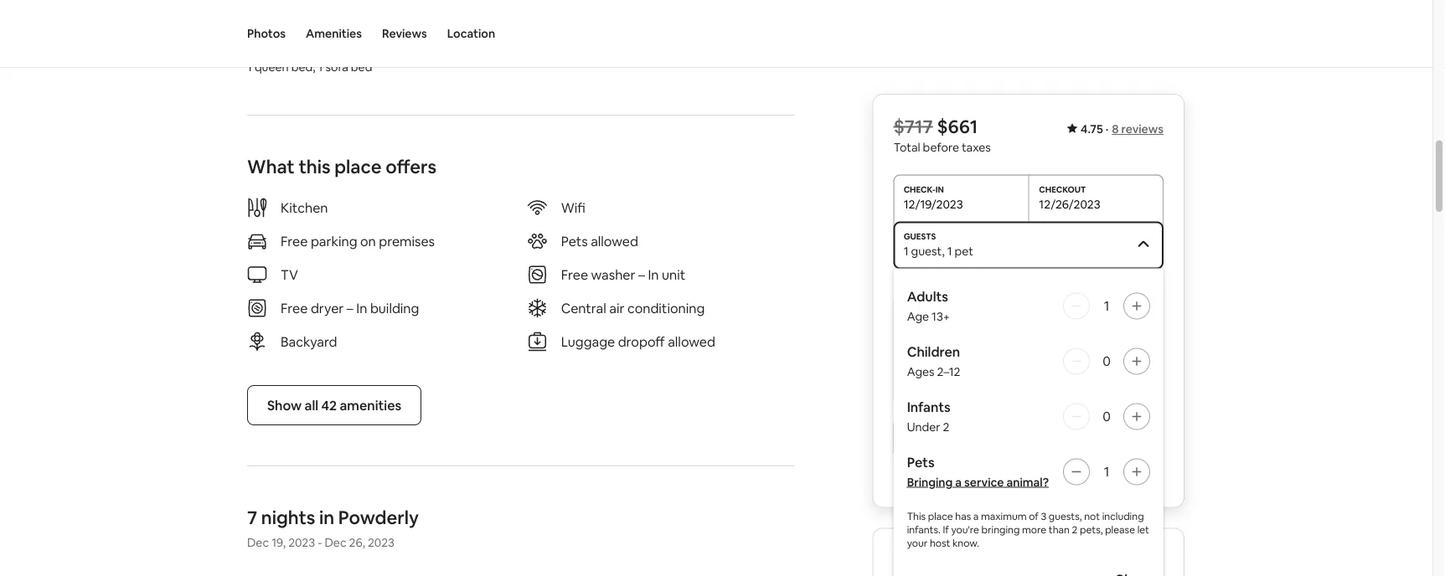 Task type: vqa. For each thing, say whether or not it's contained in the screenshot.


Task type: describe. For each thing, give the bounding box(es) containing it.
4.75 · 8 reviews
[[1081, 122, 1164, 137]]

photos button
[[247, 0, 286, 67]]

non-
[[905, 308, 931, 323]]

8
[[1113, 122, 1119, 137]]

please
[[1106, 523, 1136, 536]]

,
[[942, 244, 945, 259]]

– for dryer
[[347, 300, 354, 317]]

1 guest , 1 pet
[[904, 244, 974, 259]]

0 for children
[[1103, 353, 1111, 370]]

infants under 2
[[907, 399, 951, 435]]

12/19/2023
[[904, 197, 964, 212]]

0 for infants
[[1103, 408, 1111, 425]]

free for free washer – in unit
[[561, 267, 588, 284]]

luggage
[[561, 334, 615, 351]]

cancel
[[1054, 368, 1086, 381]]

rare
[[946, 549, 971, 566]]

luggage dropoff allowed
[[561, 334, 716, 351]]

adults group
[[907, 288, 1151, 324]]

0 horizontal spatial allowed
[[591, 233, 639, 250]]

19,
[[272, 536, 286, 551]]

guests,
[[1049, 510, 1083, 523]]

nights
[[261, 506, 315, 530]]

than
[[1049, 523, 1070, 536]]

bringing a service animal? button
[[907, 475, 1049, 490]]

1 2023 from the left
[[288, 536, 315, 551]]

dec left 19
[[960, 381, 979, 394]]

free dryer – in building
[[281, 300, 419, 317]]

find.
[[974, 549, 1002, 566]]

free for free dryer – in building
[[281, 300, 308, 317]]

on inside refundable free cancellation before dec 18. cancel before check-in on dec 19 for a partial refund.
[[946, 381, 958, 394]]

reviews
[[382, 26, 427, 41]]

building
[[370, 300, 419, 317]]

pets for pets bringing a service animal?
[[907, 454, 935, 471]]

all
[[305, 398, 319, 415]]

what this place offers
[[247, 155, 437, 179]]

cancellation
[[894, 282, 959, 293]]

maximum
[[982, 510, 1027, 523]]

powderly
[[338, 506, 419, 530]]

premises
[[379, 233, 435, 250]]

4.75
[[1081, 122, 1104, 137]]

2 inside this place has a maximum of 3 guests, not including infants. if you're bringing more than 2 pets, please let your host know.
[[1073, 523, 1078, 536]]

42
[[321, 398, 337, 415]]

total
[[894, 140, 921, 155]]

26,
[[349, 536, 365, 551]]

7
[[247, 506, 257, 530]]

taxes
[[962, 140, 991, 155]]

show all 42 amenities button
[[247, 386, 422, 426]]

free inside refundable free cancellation before dec 18. cancel before check-in on dec 19 for a partial refund.
[[905, 368, 925, 381]]

bedroom 1 queen bed, 1 sofa bed
[[247, 40, 373, 75]]

more
[[1023, 523, 1047, 536]]

bed,
[[291, 60, 316, 75]]

wifi
[[561, 200, 586, 217]]

0 horizontal spatial on
[[360, 233, 376, 250]]

pets allowed
[[561, 233, 639, 250]]

adults age 13+
[[907, 288, 951, 324]]

infants.
[[907, 523, 941, 536]]

refundable free cancellation before dec 18. cancel before check-in on dec 19 for a partial refund.
[[905, 347, 1120, 394]]

bedroom
[[247, 40, 306, 57]]

dec right -
[[325, 536, 347, 551]]

you
[[961, 472, 981, 487]]

2 2023 from the left
[[368, 536, 395, 551]]

under
[[907, 420, 941, 435]]

not
[[1085, 510, 1101, 523]]

children group
[[907, 344, 1151, 379]]

pets bringing a service animal?
[[907, 454, 1049, 490]]

adults
[[907, 288, 949, 306]]

let
[[1138, 523, 1150, 536]]

what
[[247, 155, 295, 179]]

offers
[[386, 155, 437, 179]]

age
[[907, 309, 930, 324]]

7 nights in powderly dec 19, 2023 - dec 26, 2023
[[247, 506, 419, 551]]

infants group
[[907, 399, 1151, 435]]

2 horizontal spatial before
[[1088, 368, 1120, 381]]

free parking on premises
[[281, 233, 435, 250]]

dryer
[[311, 300, 344, 317]]

dec up 'partial'
[[1019, 368, 1038, 381]]

19
[[981, 381, 991, 394]]

queen
[[255, 60, 289, 75]]

$717
[[894, 115, 933, 139]]

policies
[[961, 282, 998, 293]]

conditioning
[[628, 300, 705, 317]]

2–12
[[938, 364, 961, 379]]

12/26/2023
[[1040, 197, 1101, 212]]

1 inside pets group
[[1104, 464, 1110, 481]]

reviews
[[1122, 122, 1164, 137]]

photos
[[247, 26, 286, 41]]

non-refundable
[[905, 308, 990, 323]]

refundable
[[905, 347, 967, 363]]

yet
[[1080, 472, 1098, 487]]

in inside 7 nights in powderly dec 19, 2023 - dec 26, 2023
[[319, 506, 335, 530]]



Task type: locate. For each thing, give the bounding box(es) containing it.
air
[[610, 300, 625, 317]]

0 horizontal spatial pets
[[561, 233, 588, 250]]

of
[[1029, 510, 1039, 523]]

location button
[[447, 0, 496, 67]]

is
[[923, 549, 932, 566]]

– right dryer
[[347, 300, 354, 317]]

0 vertical spatial –
[[639, 267, 645, 284]]

free up central in the bottom left of the page
[[561, 267, 588, 284]]

animal?
[[1007, 475, 1049, 490]]

for
[[994, 381, 1007, 394]]

1 horizontal spatial –
[[639, 267, 645, 284]]

refund.
[[1049, 381, 1082, 394]]

0 inside infants group
[[1103, 408, 1111, 425]]

$661
[[937, 115, 978, 139]]

in left unit on the left top
[[648, 267, 659, 284]]

0 horizontal spatial –
[[347, 300, 354, 317]]

1 vertical spatial this
[[894, 549, 920, 566]]

1 0 from the top
[[1103, 353, 1111, 370]]

children ages 2–12
[[907, 344, 961, 379]]

this up infants.
[[907, 510, 926, 523]]

parking
[[311, 233, 357, 250]]

children
[[907, 344, 961, 361]]

allowed
[[591, 233, 639, 250], [668, 334, 716, 351]]

infants
[[907, 399, 951, 416]]

dropoff
[[618, 334, 665, 351]]

bringing
[[982, 523, 1020, 536]]

1 vertical spatial pets
[[907, 454, 935, 471]]

a inside refundable free cancellation before dec 18. cancel before check-in on dec 19 for a partial refund.
[[1009, 381, 1015, 394]]

place inside this place has a maximum of 3 guests, not including infants. if you're bringing more than 2 pets, please let your host know.
[[928, 510, 954, 523]]

0 vertical spatial 0
[[1103, 353, 1111, 370]]

place up if
[[928, 510, 954, 523]]

your
[[907, 537, 928, 550]]

refundable
[[931, 308, 990, 323]]

central
[[561, 300, 607, 317]]

0 horizontal spatial 2023
[[288, 536, 315, 551]]

1 horizontal spatial before
[[985, 368, 1017, 381]]

on right parking
[[360, 233, 376, 250]]

2
[[943, 420, 950, 435], [1073, 523, 1078, 536]]

in
[[648, 267, 659, 284], [357, 300, 367, 317]]

free up tv
[[281, 233, 308, 250]]

place
[[335, 155, 382, 179], [928, 510, 954, 523]]

sofa
[[326, 60, 349, 75]]

a right has
[[974, 510, 979, 523]]

13+
[[932, 309, 951, 324]]

None radio
[[1135, 306, 1153, 325], [1135, 346, 1153, 364], [1135, 306, 1153, 325], [1135, 346, 1153, 364]]

this for this is a rare find.
[[894, 549, 920, 566]]

0 vertical spatial this
[[907, 510, 926, 523]]

if
[[943, 523, 950, 536]]

in
[[936, 381, 944, 394], [319, 506, 335, 530]]

1 horizontal spatial in
[[648, 267, 659, 284]]

this for this place has a maximum of 3 guests, not including infants. if you're bringing more than 2 pets, please let your host know.
[[907, 510, 926, 523]]

free washer – in unit
[[561, 267, 686, 284]]

in for unit
[[648, 267, 659, 284]]

0 horizontal spatial in
[[357, 300, 367, 317]]

allowed down conditioning
[[668, 334, 716, 351]]

show
[[267, 398, 302, 415]]

pet
[[955, 244, 974, 259]]

a inside pets bringing a service animal?
[[956, 475, 962, 490]]

1 vertical spatial 0
[[1103, 408, 1111, 425]]

– right the washer
[[639, 267, 645, 284]]

check-
[[905, 381, 936, 394]]

0 vertical spatial pets
[[561, 233, 588, 250]]

0 vertical spatial in
[[648, 267, 659, 284]]

– for washer
[[639, 267, 645, 284]]

free up check-
[[905, 368, 925, 381]]

-
[[318, 536, 322, 551]]

1 horizontal spatial allowed
[[668, 334, 716, 351]]

bed
[[351, 60, 373, 75]]

allowed up the washer
[[591, 233, 639, 250]]

cancellation
[[928, 368, 983, 381]]

this
[[299, 155, 331, 179]]

before right the cancel
[[1088, 368, 1120, 381]]

bringing
[[907, 475, 953, 490]]

guest
[[912, 244, 942, 259]]

free for free parking on premises
[[281, 233, 308, 250]]

before
[[923, 140, 960, 155], [985, 368, 1017, 381], [1088, 368, 1120, 381]]

charged
[[1033, 472, 1078, 487]]

0 horizontal spatial place
[[335, 155, 382, 179]]

1
[[247, 60, 252, 75], [318, 60, 323, 75], [904, 244, 909, 259], [948, 244, 953, 259], [1104, 298, 1110, 315], [1104, 464, 1110, 481]]

0 vertical spatial allowed
[[591, 233, 639, 250]]

place right this
[[335, 155, 382, 179]]

washer
[[591, 267, 636, 284]]

0 horizontal spatial 2
[[943, 420, 950, 435]]

1 vertical spatial –
[[347, 300, 354, 317]]

1 horizontal spatial on
[[946, 381, 958, 394]]

amenities button
[[306, 0, 362, 67]]

1 inside adults group
[[1104, 298, 1110, 315]]

in for building
[[357, 300, 367, 317]]

0 vertical spatial place
[[335, 155, 382, 179]]

know.
[[953, 537, 980, 550]]

1 vertical spatial on
[[946, 381, 958, 394]]

has
[[956, 510, 972, 523]]

reviews button
[[382, 0, 427, 67]]

1 vertical spatial in
[[357, 300, 367, 317]]

1 vertical spatial allowed
[[668, 334, 716, 351]]

in up -
[[319, 506, 335, 530]]

1 vertical spatial 2
[[1073, 523, 1078, 536]]

amenities
[[340, 398, 402, 415]]

amenities
[[306, 26, 362, 41]]

dec left the 19,
[[247, 536, 269, 551]]

2023 right 26,
[[368, 536, 395, 551]]

partial
[[1017, 381, 1047, 394]]

in left building
[[357, 300, 367, 317]]

0 vertical spatial 2
[[943, 420, 950, 435]]

2 right than
[[1073, 523, 1078, 536]]

before for refundable
[[985, 368, 1017, 381]]

pets up bringing
[[907, 454, 935, 471]]

backyard
[[281, 334, 337, 351]]

2 inside the infants under 2
[[943, 420, 950, 435]]

pets for pets allowed
[[561, 233, 588, 250]]

central air conditioning
[[561, 300, 705, 317]]

0 horizontal spatial before
[[923, 140, 960, 155]]

1 horizontal spatial 2023
[[368, 536, 395, 551]]

a
[[1009, 381, 1015, 394], [956, 475, 962, 490], [974, 510, 979, 523], [935, 549, 943, 566]]

this place has a maximum of 3 guests, not including infants. if you're bringing more than 2 pets, please let your host know.
[[907, 510, 1150, 550]]

a left service
[[956, 475, 962, 490]]

be
[[1016, 472, 1030, 487]]

location
[[447, 26, 496, 41]]

unit
[[662, 267, 686, 284]]

2023 left -
[[288, 536, 315, 551]]

free left dryer
[[281, 300, 308, 317]]

won't
[[983, 472, 1013, 487]]

this left the is
[[894, 549, 920, 566]]

a right the is
[[935, 549, 943, 566]]

1 vertical spatial place
[[928, 510, 954, 523]]

2 right the under
[[943, 420, 950, 435]]

1 vertical spatial in
[[319, 506, 335, 530]]

ages
[[907, 364, 935, 379]]

1 horizontal spatial pets
[[907, 454, 935, 471]]

pets group
[[907, 454, 1151, 490]]

before inside $717 $661 total before taxes
[[923, 140, 960, 155]]

show all 42 amenities
[[267, 398, 402, 415]]

a inside this place has a maximum of 3 guests, not including infants. if you're bringing more than 2 pets, please let your host know.
[[974, 510, 979, 523]]

you won't be charged yet
[[961, 472, 1098, 487]]

including
[[1103, 510, 1145, 523]]

3
[[1041, 510, 1047, 523]]

–
[[639, 267, 645, 284], [347, 300, 354, 317]]

before up for at the bottom of the page
[[985, 368, 1017, 381]]

tv
[[281, 267, 298, 284]]

1 horizontal spatial place
[[928, 510, 954, 523]]

·
[[1106, 122, 1109, 137]]

0
[[1103, 353, 1111, 370], [1103, 408, 1111, 425]]

on down cancellation on the bottom right of the page
[[946, 381, 958, 394]]

0 inside children "group"
[[1103, 353, 1111, 370]]

before for $717
[[923, 140, 960, 155]]

on
[[360, 233, 376, 250], [946, 381, 958, 394]]

18.
[[1040, 368, 1052, 381]]

0 vertical spatial in
[[936, 381, 944, 394]]

in down 2–12
[[936, 381, 944, 394]]

0 vertical spatial on
[[360, 233, 376, 250]]

pets inside pets bringing a service animal?
[[907, 454, 935, 471]]

bedroom image
[[247, 0, 514, 27]]

in inside refundable free cancellation before dec 18. cancel before check-in on dec 19 for a partial refund.
[[936, 381, 944, 394]]

before down $661
[[923, 140, 960, 155]]

pets down wifi
[[561, 233, 588, 250]]

1 horizontal spatial in
[[936, 381, 944, 394]]

1 horizontal spatial 2
[[1073, 523, 1078, 536]]

a right for at the bottom of the page
[[1009, 381, 1015, 394]]

8 reviews button
[[1113, 122, 1164, 137]]

this inside this place has a maximum of 3 guests, not including infants. if you're bringing more than 2 pets, please let your host know.
[[907, 510, 926, 523]]

2 0 from the top
[[1103, 408, 1111, 425]]

0 horizontal spatial in
[[319, 506, 335, 530]]

dec
[[1019, 368, 1038, 381], [960, 381, 979, 394], [247, 536, 269, 551], [325, 536, 347, 551]]



